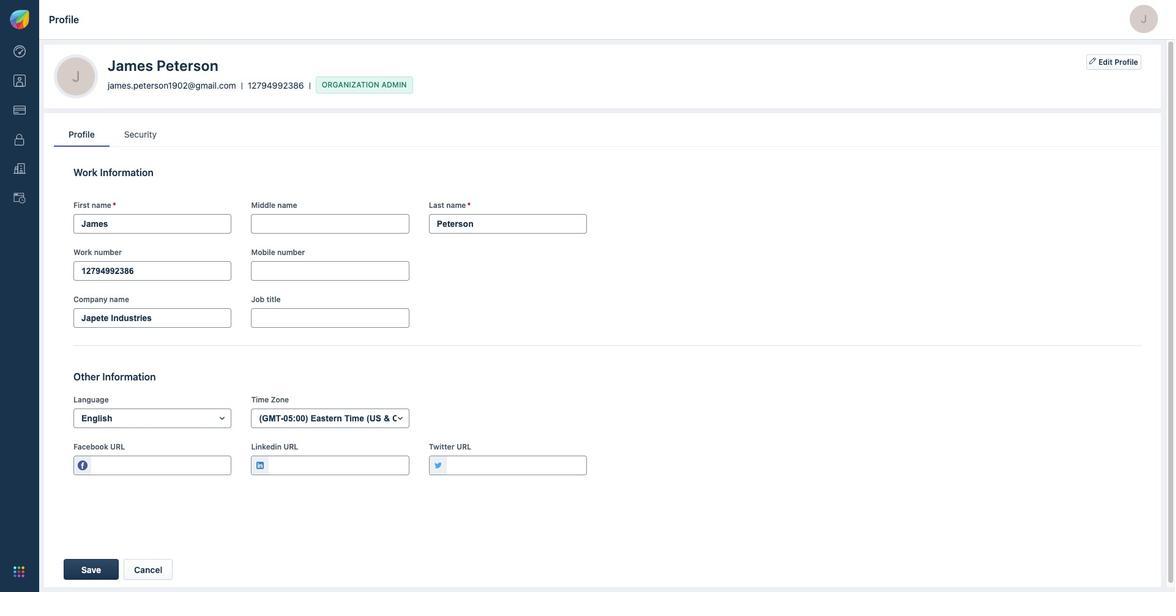 Task type: describe. For each thing, give the bounding box(es) containing it.
Facebook URL text field
[[91, 457, 231, 475]]

security
[[124, 129, 157, 140]]

last
[[429, 201, 445, 210]]

Language text field
[[74, 409, 231, 428]]

cancel button
[[124, 560, 173, 581]]

2 | from the left
[[309, 81, 311, 90]]

url for twitter url
[[457, 443, 472, 452]]

Time Zone field
[[251, 409, 410, 428]]

mobile
[[251, 248, 275, 257]]

1 | from the left
[[241, 81, 243, 90]]

number for mobile number
[[277, 248, 305, 257]]

company
[[73, 295, 108, 304]]

users image
[[13, 75, 26, 87]]

time zone element
[[251, 395, 289, 405]]

Company name text field
[[74, 309, 231, 328]]

linkedin url
[[251, 443, 298, 452]]

url for facebook url
[[110, 443, 125, 452]]

Middle name text field
[[252, 215, 409, 233]]

information for work information
[[100, 167, 154, 178]]

admin
[[382, 80, 407, 89]]

profile inside button
[[1115, 58, 1139, 67]]

Linkedin URL text field
[[269, 457, 409, 475]]

freshworks switcher image
[[13, 567, 24, 578]]

other information
[[73, 372, 156, 383]]

work for work number
[[73, 248, 92, 257]]

save
[[81, 565, 101, 576]]

work number
[[73, 248, 122, 257]]

number for work number
[[94, 248, 122, 257]]

twitter url
[[429, 443, 472, 452]]

Time Zone text field
[[252, 409, 409, 428]]

james.peterson1902@gmail.com
[[108, 80, 236, 90]]

name for company name
[[109, 295, 129, 304]]

facebook
[[73, 443, 108, 452]]

Language field
[[73, 409, 232, 428]]

company name
[[73, 295, 129, 304]]

linkedin
[[251, 443, 282, 452]]

cancel
[[134, 565, 162, 576]]

Twitter URL text field
[[447, 457, 587, 475]]

job title
[[251, 295, 281, 304]]

save button
[[64, 560, 119, 581]]

information for other information
[[102, 372, 156, 383]]

organization
[[322, 80, 380, 89]]

middle name
[[251, 201, 297, 210]]

organization admin
[[322, 80, 407, 89]]

twitter
[[429, 443, 455, 452]]

first name
[[73, 201, 111, 210]]

Job title text field
[[252, 309, 409, 328]]

edit
[[1099, 58, 1113, 67]]

work information
[[73, 167, 154, 178]]

neo admin center image
[[13, 45, 26, 58]]



Task type: locate. For each thing, give the bounding box(es) containing it.
name for first name
[[92, 201, 111, 210]]

url for linkedin url
[[284, 443, 298, 452]]

0 vertical spatial profile picture image
[[1130, 5, 1159, 33]]

facebook url
[[73, 443, 125, 452]]

0 horizontal spatial |
[[241, 81, 243, 90]]

2 url from the left
[[284, 443, 298, 452]]

1 horizontal spatial |
[[309, 81, 311, 90]]

work down "first"
[[73, 248, 92, 257]]

1 horizontal spatial url
[[284, 443, 298, 452]]

audit logs image
[[13, 192, 26, 205]]

zone
[[271, 395, 289, 405]]

time
[[251, 395, 269, 405]]

james.peterson1902@gmail.com | 12794992386 |
[[108, 80, 311, 90]]

tab list containing profile
[[54, 123, 1162, 147]]

Work number text field
[[74, 262, 231, 280]]

|
[[241, 81, 243, 90], [309, 81, 311, 90]]

profile right the freshworks icon
[[49, 14, 79, 25]]

0 vertical spatial profile
[[49, 14, 79, 25]]

time zone
[[251, 395, 289, 405]]

title
[[267, 295, 281, 304]]

james
[[108, 57, 153, 74]]

language element
[[73, 395, 109, 405]]

work up "first"
[[73, 167, 98, 178]]

profile inside tab list
[[69, 129, 95, 140]]

edit profile
[[1099, 58, 1139, 67]]

name right middle
[[278, 201, 297, 210]]

number right mobile
[[277, 248, 305, 257]]

james peterson
[[108, 57, 219, 74]]

2 vertical spatial profile
[[69, 129, 95, 140]]

first
[[73, 201, 90, 210]]

url
[[110, 443, 125, 452], [284, 443, 298, 452], [457, 443, 472, 452]]

2 work from the top
[[73, 248, 92, 257]]

profile picture image left james
[[57, 58, 95, 96]]

3 url from the left
[[457, 443, 472, 452]]

url right facebook
[[110, 443, 125, 452]]

job
[[251, 295, 265, 304]]

12794992386
[[248, 80, 304, 90]]

1 horizontal spatial number
[[277, 248, 305, 257]]

name right "first"
[[92, 201, 111, 210]]

0 horizontal spatial url
[[110, 443, 125, 452]]

language
[[73, 395, 109, 405]]

work
[[73, 167, 98, 178], [73, 248, 92, 257]]

1 work from the top
[[73, 167, 98, 178]]

peterson
[[157, 57, 219, 74]]

profile
[[49, 14, 79, 25], [1115, 58, 1139, 67], [69, 129, 95, 140]]

1 url from the left
[[110, 443, 125, 452]]

1 vertical spatial information
[[102, 372, 156, 383]]

0 vertical spatial information
[[100, 167, 154, 178]]

url right linkedin
[[284, 443, 298, 452]]

profile picture image up "edit profile"
[[1130, 5, 1159, 33]]

profile for james peterson
[[49, 14, 79, 25]]

name
[[92, 201, 111, 210], [278, 201, 297, 210], [447, 201, 466, 210], [109, 295, 129, 304]]

1 vertical spatial work
[[73, 248, 92, 257]]

security image
[[13, 134, 26, 146]]

information
[[100, 167, 154, 178], [102, 372, 156, 383]]

0 horizontal spatial number
[[94, 248, 122, 257]]

| right "12794992386"
[[309, 81, 311, 90]]

1 horizontal spatial profile picture image
[[1130, 5, 1159, 33]]

0 vertical spatial work
[[73, 167, 98, 178]]

other
[[73, 372, 100, 383]]

| left "12794992386"
[[241, 81, 243, 90]]

profile picture image
[[1130, 5, 1159, 33], [57, 58, 95, 96]]

information right the other
[[102, 372, 156, 383]]

my subscriptions image
[[13, 104, 26, 116]]

First name text field
[[74, 215, 231, 233]]

2 number from the left
[[277, 248, 305, 257]]

number up company name
[[94, 248, 122, 257]]

name right company
[[109, 295, 129, 304]]

0 horizontal spatial profile picture image
[[57, 58, 95, 96]]

Last name text field
[[430, 215, 587, 233]]

1 number from the left
[[94, 248, 122, 257]]

url right twitter
[[457, 443, 472, 452]]

name for last name
[[447, 201, 466, 210]]

name right last
[[447, 201, 466, 210]]

freshworks icon image
[[10, 10, 29, 29]]

tab list
[[54, 123, 1162, 147]]

middle
[[251, 201, 276, 210]]

profile for other information
[[69, 129, 95, 140]]

profile right edit
[[1115, 58, 1139, 67]]

number
[[94, 248, 122, 257], [277, 248, 305, 257]]

information down security
[[100, 167, 154, 178]]

name for middle name
[[278, 201, 297, 210]]

1 vertical spatial profile picture image
[[57, 58, 95, 96]]

Mobile number text field
[[252, 262, 409, 280]]

1 vertical spatial profile
[[1115, 58, 1139, 67]]

profile up work information
[[69, 129, 95, 140]]

mobile number
[[251, 248, 305, 257]]

work for work information
[[73, 167, 98, 178]]

last name
[[429, 201, 466, 210]]

edit profile button
[[1087, 55, 1142, 70]]

2 horizontal spatial url
[[457, 443, 472, 452]]

organization image
[[13, 163, 26, 175]]



Task type: vqa. For each thing, say whether or not it's contained in the screenshot.
Language Element
yes



